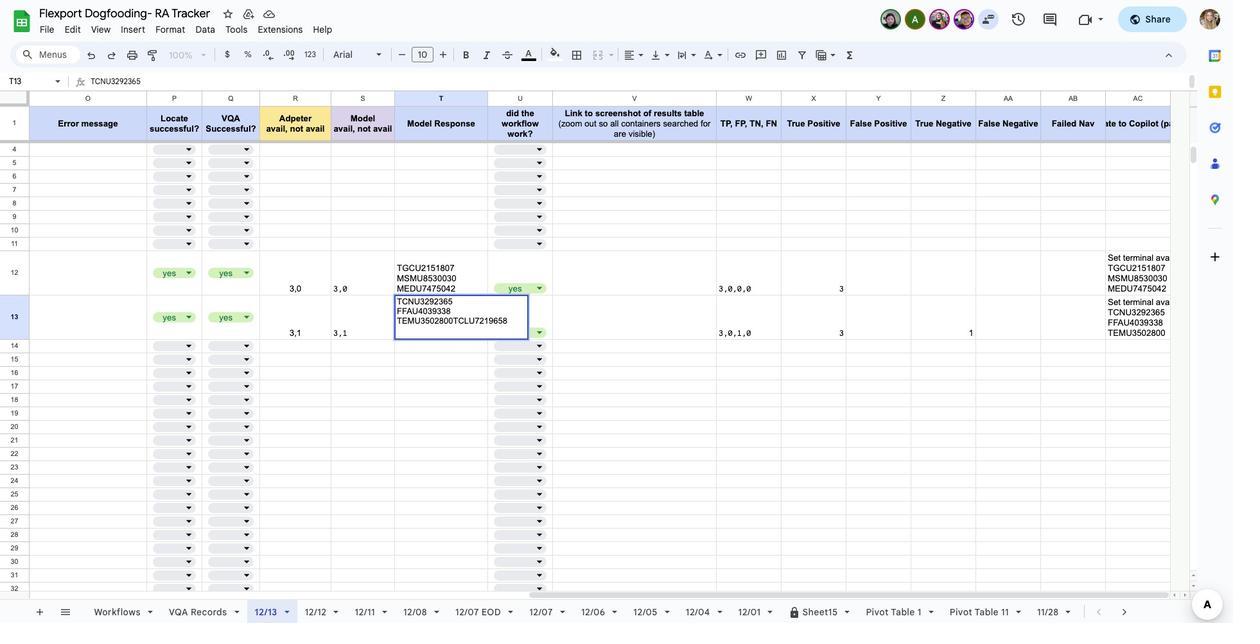Task type: describe. For each thing, give the bounding box(es) containing it.
menu bar banner
[[0, 0, 1233, 623]]

ffau4039338 for tcnu3292365 ffau4039338 temu3502800tclu7219658 text field
[[91, 91, 140, 101]]

menu bar inside menu bar banner
[[35, 17, 338, 38]]

1
[[918, 606, 922, 618]]

extensions
[[258, 24, 303, 35]]

vqa records
[[169, 606, 227, 618]]

12/13
[[255, 606, 277, 618]]

pivot table 11 button
[[942, 600, 1030, 623]]

Rename text field
[[35, 5, 218, 21]]

vqa records button
[[161, 600, 248, 623]]

workflows
[[94, 606, 141, 618]]

none text field inside name box (⌘ + j) element
[[5, 75, 53, 87]]

insert
[[121, 24, 145, 35]]

file
[[40, 24, 54, 35]]

12/07 eod
[[456, 606, 501, 618]]

%
[[244, 49, 252, 60]]

pivot table 1
[[866, 606, 922, 618]]

view menu item
[[86, 22, 116, 37]]

12/06 button
[[573, 600, 626, 623]]

functions image
[[843, 46, 857, 64]]

tcnu3292365 ffau4039338 temu3502800tclu7219658 for tcnu3292365 ffau4039338 temu3502800tclu7219658 field
[[397, 297, 526, 326]]

12/01
[[739, 606, 761, 618]]

12/07 button
[[521, 600, 574, 623]]

edit menu item
[[60, 22, 86, 37]]

12/11 button
[[347, 600, 396, 623]]

12/12
[[305, 606, 327, 618]]

12/04
[[686, 606, 710, 618]]

12/01 button
[[730, 600, 781, 623]]

pivot for pivot table 11
[[950, 606, 973, 618]]

vqa
[[169, 606, 188, 618]]

12/11
[[355, 606, 375, 618]]

11/28 button
[[1029, 600, 1080, 623]]

11/28
[[1037, 606, 1059, 618]]

123
[[304, 49, 316, 59]]

T13 field
[[397, 297, 526, 335]]

angela cha image
[[906, 10, 924, 28]]

Star checkbox
[[219, 5, 237, 23]]

sheet15
[[803, 606, 838, 618]]

ben chafik image
[[955, 10, 973, 28]]

file menu item
[[35, 22, 60, 37]]

all sheets image
[[55, 601, 75, 622]]

12/07 for 12/07 eod
[[456, 606, 479, 618]]

12/05
[[634, 606, 658, 618]]

tab list inside menu bar banner
[[1197, 38, 1233, 587]]

view
[[91, 24, 111, 35]]

tools menu item
[[221, 22, 253, 37]]

eod
[[482, 606, 501, 618]]

tcnu3292365 for tcnu3292365 ffau4039338 temu3502800tclu7219658 field
[[397, 297, 453, 306]]

share button
[[1118, 6, 1187, 32]]

help menu item
[[308, 22, 338, 37]]

12/05 button
[[625, 600, 678, 623]]

12/08
[[403, 606, 427, 618]]

12/04 button
[[678, 600, 731, 623]]

format
[[156, 24, 185, 35]]



Task type: locate. For each thing, give the bounding box(es) containing it.
2 pivot from the left
[[950, 606, 973, 618]]

1 vertical spatial tcnu3292365 ffau4039338 temu3502800tclu7219658
[[397, 297, 526, 326]]

$ button
[[218, 45, 237, 64]]

tcnu3292365 inside text field
[[91, 76, 141, 86]]

format menu item
[[150, 22, 190, 37]]

12/07 eod button
[[447, 600, 522, 623]]

pivot table 11
[[950, 606, 1009, 618]]

temu3502800tclu7219658 for tcnu3292365 ffau4039338 temu3502800tclu7219658 text field
[[91, 106, 191, 116]]

0 vertical spatial tcnu3292365
[[91, 76, 141, 86]]

table
[[891, 606, 915, 618], [975, 606, 999, 618]]

ffau4039338 inside field
[[397, 306, 451, 316]]

1 vertical spatial ffau4039338
[[397, 306, 451, 316]]

share
[[1146, 13, 1171, 25]]

Font size field
[[412, 47, 439, 63]]

1 horizontal spatial table
[[975, 606, 999, 618]]

application containing share
[[0, 0, 1233, 623]]

temu3502800tclu7219658
[[91, 106, 191, 116], [397, 316, 508, 326]]

data menu item
[[190, 22, 221, 37]]

pivot table 1 button
[[858, 600, 942, 623]]

toolbar
[[26, 600, 80, 623], [82, 600, 1139, 623], [1086, 600, 1140, 623]]

1 horizontal spatial 12/07
[[529, 606, 553, 618]]

$
[[225, 49, 230, 60]]

1 horizontal spatial pivot
[[950, 606, 973, 618]]

0 horizontal spatial tcnu3292365
[[91, 76, 141, 86]]

tcnu3292365 for tcnu3292365 ffau4039338 temu3502800tclu7219658 text field
[[91, 76, 141, 86]]

12/13 button
[[247, 600, 297, 623]]

12/07
[[456, 606, 479, 618], [529, 606, 553, 618]]

records
[[191, 606, 227, 618]]

tools
[[226, 24, 248, 35]]

workflows button
[[86, 600, 161, 623]]

None text field
[[5, 75, 53, 87]]

jordyn shuell image
[[931, 10, 949, 28]]

temu3502800tclu7219658 inside tcnu3292365 ffau4039338 temu3502800tclu7219658 field
[[397, 316, 508, 326]]

menu bar containing file
[[35, 17, 338, 38]]

1 vertical spatial temu3502800tclu7219658
[[397, 316, 508, 326]]

ffau4039338 inside text field
[[91, 91, 140, 101]]

extensions menu item
[[253, 22, 308, 37]]

0 vertical spatial tcnu3292365 ffau4039338 temu3502800tclu7219658
[[91, 76, 207, 116]]

tab list
[[1197, 38, 1233, 587]]

0 horizontal spatial ffau4039338
[[91, 91, 140, 101]]

borders image
[[570, 46, 584, 64]]

12/06
[[581, 606, 605, 618]]

12/08 button
[[395, 600, 448, 623]]

data
[[196, 24, 215, 35]]

0 horizontal spatial tcnu3292365 ffau4039338 temu3502800tclu7219658
[[91, 76, 207, 116]]

tcnu3292365 inside field
[[397, 297, 453, 306]]

Font size text field
[[412, 47, 433, 62]]

1 table from the left
[[891, 606, 915, 618]]

temu3502800tclu7219658 for tcnu3292365 ffau4039338 temu3502800tclu7219658 field
[[397, 316, 508, 326]]

arial
[[333, 49, 353, 60]]

pivot right 1
[[950, 606, 973, 618]]

0 horizontal spatial pivot
[[866, 606, 889, 618]]

help
[[313, 24, 332, 35]]

tcnu3292365 ffau4039338 temu3502800tclu7219658 inside tcnu3292365 ffau4039338 temu3502800tclu7219658 text field
[[91, 76, 207, 116]]

menu bar
[[35, 17, 338, 38]]

1 toolbar from the left
[[26, 600, 80, 623]]

table for 1
[[891, 606, 915, 618]]

12/07 for 12/07
[[529, 606, 553, 618]]

pivot
[[866, 606, 889, 618], [950, 606, 973, 618]]

table left 11 at the right bottom
[[975, 606, 999, 618]]

edit
[[65, 24, 81, 35]]

table inside the pivot table 11 popup button
[[975, 606, 999, 618]]

3 toolbar from the left
[[1086, 600, 1140, 623]]

select merge type image
[[606, 46, 614, 51]]

tcnu3292365 ffau4039338 temu3502800tclu7219658 for tcnu3292365 ffau4039338 temu3502800tclu7219658 text field
[[91, 76, 207, 116]]

123 button
[[300, 45, 321, 64]]

0 horizontal spatial 12/07
[[456, 606, 479, 618]]

2 12/07 from the left
[[529, 606, 553, 618]]

ffau4039338 for tcnu3292365 ffau4039338 temu3502800tclu7219658 field
[[397, 306, 451, 316]]

0 vertical spatial temu3502800tclu7219658
[[91, 106, 191, 116]]

12/07 left the eod
[[456, 606, 479, 618]]

1 12/07 from the left
[[456, 606, 479, 618]]

michele murakami image
[[882, 10, 900, 28]]

1 pivot from the left
[[866, 606, 889, 618]]

Zoom field
[[164, 46, 212, 65]]

2 table from the left
[[975, 606, 999, 618]]

% button
[[238, 45, 258, 64]]

table for 11
[[975, 606, 999, 618]]

0 horizontal spatial temu3502800tclu7219658
[[91, 106, 191, 116]]

table left 1
[[891, 606, 915, 618]]

table inside pivot table 1 dropdown button
[[891, 606, 915, 618]]

ffau4039338
[[91, 91, 140, 101], [397, 306, 451, 316]]

12/12 button
[[297, 600, 347, 623]]

tcnu3292365 ffau4039338 temu3502800tclu7219658
[[91, 76, 207, 116], [397, 297, 526, 326]]

temu3502800tclu7219658 inside tcnu3292365 ffau4039338 temu3502800tclu7219658 text field
[[91, 106, 191, 116]]

pivot for pivot table 1
[[866, 606, 889, 618]]

toolbar containing workflows
[[82, 600, 1139, 623]]

application
[[0, 0, 1233, 623]]

11
[[1002, 606, 1009, 618]]

1 horizontal spatial ffau4039338
[[397, 306, 451, 316]]

1 vertical spatial tcnu3292365
[[397, 297, 453, 306]]

name box (⌘ + j) element
[[4, 74, 64, 89]]

TCNU3292365 FFAU4039338 TEMU3502800TCLU7219658 text field
[[91, 74, 1187, 116]]

pivot inside popup button
[[950, 606, 973, 618]]

0 vertical spatial ffau4039338
[[91, 91, 140, 101]]

fill color image
[[548, 46, 562, 61]]

tcnu3292365
[[91, 76, 141, 86], [397, 297, 453, 306]]

12/07 right the eod
[[529, 606, 553, 618]]

pivot left 1
[[866, 606, 889, 618]]

Zoom text field
[[166, 46, 197, 64]]

sheet15 button
[[781, 600, 859, 623]]

1 horizontal spatial temu3502800tclu7219658
[[397, 316, 508, 326]]

2 toolbar from the left
[[82, 600, 1139, 623]]

1 horizontal spatial tcnu3292365
[[397, 297, 453, 306]]

pivot inside dropdown button
[[866, 606, 889, 618]]

1 horizontal spatial tcnu3292365 ffau4039338 temu3502800tclu7219658
[[397, 297, 526, 326]]

12/07 inside dropdown button
[[456, 606, 479, 618]]

font list. arial selected. option
[[333, 46, 369, 64]]

main toolbar
[[80, 0, 861, 416]]

Menus field
[[16, 46, 80, 64]]

insert menu item
[[116, 22, 150, 37]]

12/07 inside dropdown button
[[529, 606, 553, 618]]

text color image
[[521, 46, 536, 61]]

0 horizontal spatial table
[[891, 606, 915, 618]]



Task type: vqa. For each thing, say whether or not it's contained in the screenshot.
Menu Bar within Menu bar BANNER
yes



